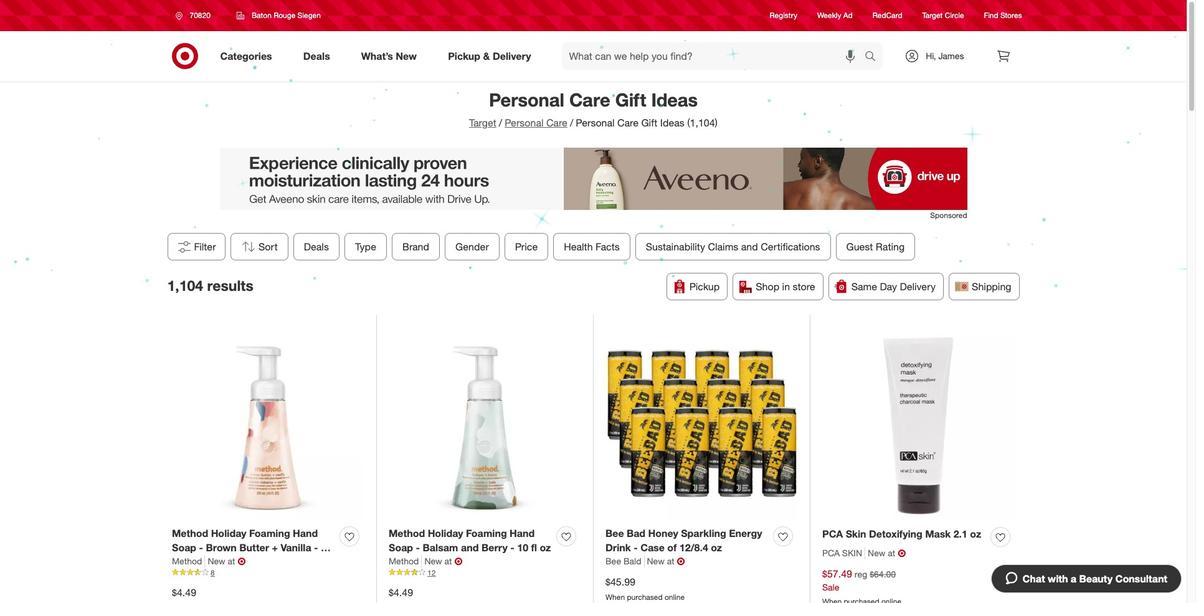 Task type: locate. For each thing, give the bounding box(es) containing it.
¬
[[898, 547, 906, 560], [238, 555, 246, 567], [455, 555, 463, 567], [677, 555, 685, 567]]

1 pca from the top
[[822, 528, 843, 540]]

find stores
[[984, 11, 1022, 20]]

foaming inside method holiday foaming hand soap - balsam and berry - 10 fl oz
[[466, 527, 507, 540]]

0 horizontal spatial foaming
[[249, 527, 290, 540]]

soap inside method holiday foaming hand soap - balsam and berry - 10 fl oz
[[389, 541, 413, 554]]

0 horizontal spatial pickup
[[448, 50, 480, 62]]

bee for bee bald new at ¬
[[606, 556, 621, 566]]

1 vertical spatial pca
[[822, 548, 840, 558]]

1 horizontal spatial target
[[923, 11, 943, 20]]

case
[[641, 541, 665, 554]]

0 vertical spatial delivery
[[493, 50, 531, 62]]

fl left 8
[[172, 556, 178, 568]]

new
[[396, 50, 417, 62], [868, 548, 886, 558], [208, 556, 225, 566], [425, 556, 442, 566], [647, 556, 665, 566]]

/ right the target "link" at the left top
[[499, 117, 502, 129]]

2.1
[[954, 528, 968, 540]]

1 vertical spatial and
[[461, 541, 479, 554]]

beauty
[[1079, 573, 1113, 585]]

oz right berry
[[540, 541, 551, 554]]

soap left the brown
[[172, 541, 196, 554]]

method link for method holiday foaming hand soap - balsam and berry - 10 fl oz
[[389, 555, 422, 567]]

deals right "sort"
[[304, 241, 329, 253]]

0 horizontal spatial /
[[499, 117, 502, 129]]

type
[[355, 241, 376, 253]]

bee bald new at ¬
[[606, 555, 685, 567]]

bee inside bee bad honey sparkling energy drink - case of 12/8.4 oz
[[606, 527, 624, 540]]

bee inside 'bee bald new at ¬'
[[606, 556, 621, 566]]

results
[[207, 276, 253, 294]]

and right claims
[[741, 241, 758, 253]]

rouge
[[274, 11, 295, 20]]

honey
[[648, 527, 678, 540]]

10 right vanilla
[[321, 541, 332, 554]]

What can we help you find? suggestions appear below search field
[[562, 42, 868, 70]]

baton rouge siegen button
[[229, 4, 329, 27]]

guest rating
[[846, 241, 905, 253]]

hand up '12' link
[[510, 527, 535, 540]]

at down detoxifying
[[888, 548, 895, 558]]

foaming up +
[[249, 527, 290, 540]]

0 horizontal spatial 10
[[321, 541, 332, 554]]

filter
[[194, 241, 216, 253]]

$4.49 for method holiday foaming hand soap - brown butter + vanilla - 10 fl oz
[[172, 586, 196, 599]]

deals
[[303, 50, 330, 62], [304, 241, 329, 253]]

guest
[[846, 241, 873, 253]]

method
[[172, 527, 208, 540], [389, 527, 425, 540], [172, 556, 202, 566], [389, 556, 419, 566]]

ideas up (1,104)
[[651, 88, 698, 111]]

bee
[[606, 527, 624, 540], [606, 556, 621, 566]]

&
[[483, 50, 490, 62]]

method holiday foaming hand soap - brown butter + vanilla - 10 fl oz image
[[172, 327, 364, 519], [172, 327, 364, 519]]

1 method new at ¬ from the left
[[172, 555, 246, 567]]

/ right personal care link
[[570, 117, 573, 129]]

3 - from the left
[[416, 541, 420, 554]]

1 hand from the left
[[293, 527, 318, 540]]

2 method link from the left
[[389, 555, 422, 567]]

1 10 from the left
[[321, 541, 332, 554]]

oz left 8
[[181, 556, 192, 568]]

foaming for +
[[249, 527, 290, 540]]

and inside button
[[741, 241, 758, 253]]

holiday inside method holiday foaming hand soap - brown butter + vanilla - 10 fl oz
[[211, 527, 246, 540]]

method new at ¬ for brown
[[172, 555, 246, 567]]

bee up drink
[[606, 527, 624, 540]]

delivery right day
[[900, 280, 936, 293]]

soap left balsam
[[389, 541, 413, 554]]

2 soap from the left
[[389, 541, 413, 554]]

$4.49 for method holiday foaming hand soap - balsam and berry - 10 fl oz
[[389, 586, 413, 599]]

method new at ¬ up 8
[[172, 555, 246, 567]]

type button
[[344, 233, 387, 260]]

0 horizontal spatial hand
[[293, 527, 318, 540]]

brand button
[[392, 233, 440, 260]]

1 horizontal spatial and
[[741, 241, 758, 253]]

new up 8
[[208, 556, 225, 566]]

baton
[[252, 11, 272, 20]]

holiday up balsam
[[428, 527, 463, 540]]

what's
[[361, 50, 393, 62]]

at inside pca skin new at ¬
[[888, 548, 895, 558]]

hand up vanilla
[[293, 527, 318, 540]]

new inside 'bee bald new at ¬'
[[647, 556, 665, 566]]

deals inside 'link'
[[303, 50, 330, 62]]

- left the brown
[[199, 541, 203, 554]]

12/8.4
[[680, 541, 708, 554]]

hand for -
[[510, 527, 535, 540]]

new up 12
[[425, 556, 442, 566]]

foaming
[[249, 527, 290, 540], [466, 527, 507, 540]]

pca
[[822, 528, 843, 540], [822, 548, 840, 558]]

0 vertical spatial deals
[[303, 50, 330, 62]]

0 horizontal spatial $4.49
[[172, 586, 196, 599]]

1 vertical spatial target
[[469, 117, 496, 129]]

0 vertical spatial fl
[[531, 541, 537, 554]]

delivery inside pickup & delivery link
[[493, 50, 531, 62]]

2 10 from the left
[[517, 541, 528, 554]]

1 horizontal spatial 10
[[517, 541, 528, 554]]

pca up pca skin link
[[822, 528, 843, 540]]

2 method new at ¬ from the left
[[389, 555, 463, 567]]

method new at ¬ up 12
[[389, 555, 463, 567]]

pickup for pickup
[[690, 280, 720, 293]]

1 vertical spatial pickup
[[690, 280, 720, 293]]

(1,104)
[[687, 117, 718, 129]]

pickup down claims
[[690, 280, 720, 293]]

0 vertical spatial pickup
[[448, 50, 480, 62]]

pca for pca skin detoxifying mask 2.1 oz
[[822, 528, 843, 540]]

at down of at the right bottom of page
[[667, 556, 675, 566]]

foaming up berry
[[466, 527, 507, 540]]

new down the case
[[647, 556, 665, 566]]

holiday up the brown
[[211, 527, 246, 540]]

fl inside method holiday foaming hand soap - balsam and berry - 10 fl oz
[[531, 541, 537, 554]]

hand for vanilla
[[293, 527, 318, 540]]

1 horizontal spatial pickup
[[690, 280, 720, 293]]

/
[[499, 117, 502, 129], [570, 117, 573, 129]]

pickup inside button
[[690, 280, 720, 293]]

at down balsam
[[445, 556, 452, 566]]

target circle
[[923, 11, 964, 20]]

$57.49
[[822, 568, 852, 580]]

hand inside method holiday foaming hand soap - balsam and berry - 10 fl oz
[[510, 527, 535, 540]]

1 vertical spatial delivery
[[900, 280, 936, 293]]

deals inside button
[[304, 241, 329, 253]]

0 horizontal spatial method link
[[172, 555, 205, 567]]

target left circle
[[923, 11, 943, 20]]

1 vertical spatial bee
[[606, 556, 621, 566]]

1 horizontal spatial hand
[[510, 527, 535, 540]]

2 holiday from the left
[[428, 527, 463, 540]]

pca inside pca skin detoxifying mask 2.1 oz link
[[822, 528, 843, 540]]

chat with a beauty consultant
[[1023, 573, 1168, 585]]

soap inside method holiday foaming hand soap - brown butter + vanilla - 10 fl oz
[[172, 541, 196, 554]]

fl right berry
[[531, 541, 537, 554]]

foaming inside method holiday foaming hand soap - brown butter + vanilla - 10 fl oz
[[249, 527, 290, 540]]

pickup left & at the left of page
[[448, 50, 480, 62]]

advertisement region
[[220, 148, 967, 210]]

2 $4.49 from the left
[[389, 586, 413, 599]]

2 bee from the top
[[606, 556, 621, 566]]

shop
[[756, 280, 780, 293]]

energy
[[729, 527, 762, 540]]

1 horizontal spatial method link
[[389, 555, 422, 567]]

ad
[[844, 11, 853, 20]]

1 horizontal spatial soap
[[389, 541, 413, 554]]

1 horizontal spatial delivery
[[900, 280, 936, 293]]

¬ down pca skin detoxifying mask 2.1 oz link
[[898, 547, 906, 560]]

skin
[[846, 528, 866, 540]]

- left balsam
[[416, 541, 420, 554]]

2 pca from the top
[[822, 548, 840, 558]]

weekly ad
[[817, 11, 853, 20]]

2 foaming from the left
[[466, 527, 507, 540]]

pca left skin
[[822, 548, 840, 558]]

0 vertical spatial pca
[[822, 528, 843, 540]]

1 method link from the left
[[172, 555, 205, 567]]

new right what's
[[396, 50, 417, 62]]

method holiday foaming hand soap - balsam and berry - 10 fl oz image
[[389, 327, 581, 519], [389, 327, 581, 519]]

- up "bald" at the bottom of the page
[[634, 541, 638, 554]]

1 bee from the top
[[606, 527, 624, 540]]

0 horizontal spatial soap
[[172, 541, 196, 554]]

holiday inside method holiday foaming hand soap - balsam and berry - 10 fl oz
[[428, 527, 463, 540]]

bee bad honey sparkling energy drink - case of 12/8.4 oz
[[606, 527, 762, 554]]

bee bad honey sparkling energy drink - case of 12/8.4 oz image
[[606, 327, 798, 519], [606, 327, 798, 519]]

4 - from the left
[[511, 541, 515, 554]]

- right berry
[[511, 541, 515, 554]]

pca inside pca skin new at ¬
[[822, 548, 840, 558]]

pickup
[[448, 50, 480, 62], [690, 280, 720, 293]]

holiday for brown
[[211, 527, 246, 540]]

ideas
[[651, 88, 698, 111], [660, 117, 685, 129]]

claims
[[708, 241, 738, 253]]

1 foaming from the left
[[249, 527, 290, 540]]

$45.99
[[606, 576, 636, 588]]

pca for pca skin new at ¬
[[822, 548, 840, 558]]

categories link
[[210, 42, 288, 70]]

0 horizontal spatial fl
[[172, 556, 178, 568]]

delivery inside "same day delivery" button
[[900, 280, 936, 293]]

2 hand from the left
[[510, 527, 535, 540]]

-
[[199, 541, 203, 554], [314, 541, 318, 554], [416, 541, 420, 554], [511, 541, 515, 554], [634, 541, 638, 554]]

0 horizontal spatial holiday
[[211, 527, 246, 540]]

balsam
[[423, 541, 458, 554]]

1 / from the left
[[499, 117, 502, 129]]

0 horizontal spatial delivery
[[493, 50, 531, 62]]

pickup & delivery
[[448, 50, 531, 62]]

at down the brown
[[228, 556, 235, 566]]

fl inside method holiday foaming hand soap - brown butter + vanilla - 10 fl oz
[[172, 556, 178, 568]]

method holiday foaming hand soap - balsam and berry - 10 fl oz
[[389, 527, 551, 554]]

1 horizontal spatial $4.49
[[389, 586, 413, 599]]

method link for method holiday foaming hand soap - brown butter + vanilla - 10 fl oz
[[172, 555, 205, 567]]

1 horizontal spatial /
[[570, 117, 573, 129]]

and
[[741, 241, 758, 253], [461, 541, 479, 554]]

stores
[[1001, 11, 1022, 20]]

$4.49
[[172, 586, 196, 599], [389, 586, 413, 599]]

bad
[[627, 527, 646, 540]]

0 vertical spatial and
[[741, 241, 758, 253]]

pca skin new at ¬
[[822, 547, 906, 560]]

5 - from the left
[[634, 541, 638, 554]]

new inside 'what's new' link
[[396, 50, 417, 62]]

method holiday foaming hand soap - brown butter + vanilla - 10 fl oz link
[[172, 527, 335, 568]]

baton rouge siegen
[[252, 11, 321, 20]]

delivery right & at the left of page
[[493, 50, 531, 62]]

1 horizontal spatial foaming
[[466, 527, 507, 540]]

hand
[[293, 527, 318, 540], [510, 527, 535, 540]]

siegen
[[298, 11, 321, 20]]

shop in store
[[756, 280, 815, 293]]

1 horizontal spatial method new at ¬
[[389, 555, 463, 567]]

target inside personal care gift ideas target / personal care / personal care gift ideas (1,104)
[[469, 117, 496, 129]]

0 horizontal spatial and
[[461, 541, 479, 554]]

health facts
[[564, 241, 620, 253]]

pca skin detoxifying mask 2.1 oz image
[[822, 327, 1015, 520], [822, 327, 1015, 520]]

ideas left (1,104)
[[660, 117, 685, 129]]

personal
[[489, 88, 564, 111], [505, 117, 544, 129], [576, 117, 615, 129]]

pca skin link
[[822, 547, 866, 560]]

oz down sparkling
[[711, 541, 722, 554]]

new up the $64.00
[[868, 548, 886, 558]]

hand inside method holiday foaming hand soap - brown butter + vanilla - 10 fl oz
[[293, 527, 318, 540]]

0 horizontal spatial target
[[469, 117, 496, 129]]

and inside method holiday foaming hand soap - balsam and berry - 10 fl oz
[[461, 541, 479, 554]]

1 holiday from the left
[[211, 527, 246, 540]]

at inside 'bee bald new at ¬'
[[667, 556, 675, 566]]

a
[[1071, 573, 1077, 585]]

what's new
[[361, 50, 417, 62]]

+
[[272, 541, 278, 554]]

1 horizontal spatial holiday
[[428, 527, 463, 540]]

new inside pca skin new at ¬
[[868, 548, 886, 558]]

1 vertical spatial fl
[[172, 556, 178, 568]]

- right vanilla
[[314, 541, 318, 554]]

method new at ¬ for balsam
[[389, 555, 463, 567]]

sort
[[258, 241, 277, 253]]

10 right berry
[[517, 541, 528, 554]]

health
[[564, 241, 593, 253]]

holiday
[[211, 527, 246, 540], [428, 527, 463, 540]]

1 $4.49 from the left
[[172, 586, 196, 599]]

at
[[888, 548, 895, 558], [228, 556, 235, 566], [445, 556, 452, 566], [667, 556, 675, 566]]

¬ down balsam
[[455, 555, 463, 567]]

care
[[569, 88, 610, 111], [546, 117, 568, 129], [618, 117, 639, 129]]

1 soap from the left
[[172, 541, 196, 554]]

deals down siegen
[[303, 50, 330, 62]]

what's new link
[[351, 42, 433, 70]]

0 horizontal spatial method new at ¬
[[172, 555, 246, 567]]

and left berry
[[461, 541, 479, 554]]

0 vertical spatial bee
[[606, 527, 624, 540]]

1 horizontal spatial fl
[[531, 541, 537, 554]]

1 vertical spatial deals
[[304, 241, 329, 253]]

bee down drink
[[606, 556, 621, 566]]

target left personal care link
[[469, 117, 496, 129]]



Task type: vqa. For each thing, say whether or not it's contained in the screenshot.
November
no



Task type: describe. For each thing, give the bounding box(es) containing it.
price
[[515, 241, 538, 253]]

personal up advertisement region
[[576, 117, 615, 129]]

sort button
[[230, 233, 288, 260]]

pca skin detoxifying mask 2.1 oz
[[822, 528, 981, 540]]

12
[[427, 568, 436, 577]]

2 / from the left
[[570, 117, 573, 129]]

james
[[939, 50, 964, 61]]

shipping
[[972, 280, 1012, 293]]

personal up personal care link
[[489, 88, 564, 111]]

8 link
[[172, 567, 364, 578]]

1 - from the left
[[199, 541, 203, 554]]

detoxifying
[[869, 528, 923, 540]]

$57.49 reg $64.00 sale
[[822, 568, 896, 592]]

soap for method holiday foaming hand soap - balsam and berry - 10 fl oz
[[389, 541, 413, 554]]

find stores link
[[984, 10, 1022, 21]]

filter button
[[167, 233, 225, 260]]

vanilla
[[281, 541, 311, 554]]

1 vertical spatial gift
[[641, 117, 658, 129]]

oz right the 2.1
[[970, 528, 981, 540]]

oz inside bee bad honey sparkling energy drink - case of 12/8.4 oz
[[711, 541, 722, 554]]

when
[[606, 592, 625, 602]]

day
[[880, 280, 897, 293]]

shop in store button
[[733, 273, 824, 300]]

0 horizontal spatial care
[[546, 117, 568, 129]]

personal care gift ideas target / personal care / personal care gift ideas (1,104)
[[469, 88, 718, 129]]

method holiday foaming hand soap - balsam and berry - 10 fl oz link
[[389, 527, 551, 555]]

search button
[[859, 42, 889, 72]]

target link
[[469, 117, 496, 129]]

oz inside method holiday foaming hand soap - balsam and berry - 10 fl oz
[[540, 541, 551, 554]]

deals for deals 'link'
[[303, 50, 330, 62]]

pickup for pickup & delivery
[[448, 50, 480, 62]]

deals button
[[293, 233, 339, 260]]

70820 button
[[167, 4, 224, 27]]

deals link
[[293, 42, 346, 70]]

berry
[[482, 541, 508, 554]]

in
[[782, 280, 790, 293]]

delivery for same day delivery
[[900, 280, 936, 293]]

70820
[[190, 11, 211, 20]]

sponsored
[[930, 211, 967, 220]]

chat
[[1023, 573, 1045, 585]]

gender button
[[445, 233, 499, 260]]

search
[[859, 51, 889, 63]]

health facts button
[[553, 233, 630, 260]]

soap for method holiday foaming hand soap - brown butter + vanilla - 10 fl oz
[[172, 541, 196, 554]]

¬ down butter
[[238, 555, 246, 567]]

1,104 results
[[167, 276, 253, 294]]

brand
[[402, 241, 429, 253]]

- inside bee bad honey sparkling energy drink - case of 12/8.4 oz
[[634, 541, 638, 554]]

with
[[1048, 573, 1068, 585]]

drink
[[606, 541, 631, 554]]

bee bad honey sparkling energy drink - case of 12/8.4 oz link
[[606, 527, 768, 555]]

weekly
[[817, 11, 841, 20]]

0 vertical spatial ideas
[[651, 88, 698, 111]]

guest rating button
[[836, 233, 915, 260]]

8
[[211, 568, 215, 577]]

1,104
[[167, 276, 203, 294]]

online
[[665, 592, 685, 602]]

12 link
[[389, 567, 581, 578]]

certifications
[[761, 241, 820, 253]]

2 - from the left
[[314, 541, 318, 554]]

foaming for berry
[[466, 527, 507, 540]]

bald
[[624, 556, 641, 566]]

method inside method holiday foaming hand soap - brown butter + vanilla - 10 fl oz
[[172, 527, 208, 540]]

oz inside method holiday foaming hand soap - brown butter + vanilla - 10 fl oz
[[181, 556, 192, 568]]

chat with a beauty consultant button
[[991, 565, 1182, 593]]

price button
[[504, 233, 548, 260]]

consultant
[[1116, 573, 1168, 585]]

¬ down 12/8.4 on the bottom right of the page
[[677, 555, 685, 567]]

pickup button
[[667, 273, 728, 300]]

0 vertical spatial target
[[923, 11, 943, 20]]

method holiday foaming hand soap - brown butter + vanilla - 10 fl oz
[[172, 527, 332, 568]]

shipping button
[[949, 273, 1020, 300]]

0 vertical spatial gift
[[615, 88, 646, 111]]

bee for bee bad honey sparkling energy drink - case of 12/8.4 oz
[[606, 527, 624, 540]]

store
[[793, 280, 815, 293]]

holiday for balsam
[[428, 527, 463, 540]]

of
[[668, 541, 677, 554]]

1 horizontal spatial care
[[569, 88, 610, 111]]

pca skin detoxifying mask 2.1 oz link
[[822, 527, 981, 541]]

skin
[[842, 548, 862, 558]]

sustainability claims and certifications button
[[635, 233, 831, 260]]

personal right the target "link" at the left top
[[505, 117, 544, 129]]

weekly ad link
[[817, 10, 853, 21]]

same day delivery button
[[828, 273, 944, 300]]

hi, james
[[926, 50, 964, 61]]

10 inside method holiday foaming hand soap - balsam and berry - 10 fl oz
[[517, 541, 528, 554]]

categories
[[220, 50, 272, 62]]

1 vertical spatial ideas
[[660, 117, 685, 129]]

purchased
[[627, 592, 663, 602]]

brown
[[206, 541, 237, 554]]

$45.99 when purchased online
[[606, 576, 685, 602]]

method inside method holiday foaming hand soap - balsam and berry - 10 fl oz
[[389, 527, 425, 540]]

redcard link
[[873, 10, 903, 21]]

sparkling
[[681, 527, 726, 540]]

10 inside method holiday foaming hand soap - brown butter + vanilla - 10 fl oz
[[321, 541, 332, 554]]

registry
[[770, 11, 798, 20]]

rating
[[876, 241, 905, 253]]

same
[[852, 280, 877, 293]]

bee bald link
[[606, 555, 645, 567]]

facts
[[595, 241, 620, 253]]

2 horizontal spatial care
[[618, 117, 639, 129]]

sustainability
[[646, 241, 705, 253]]

deals for deals button in the top of the page
[[304, 241, 329, 253]]

delivery for pickup & delivery
[[493, 50, 531, 62]]



